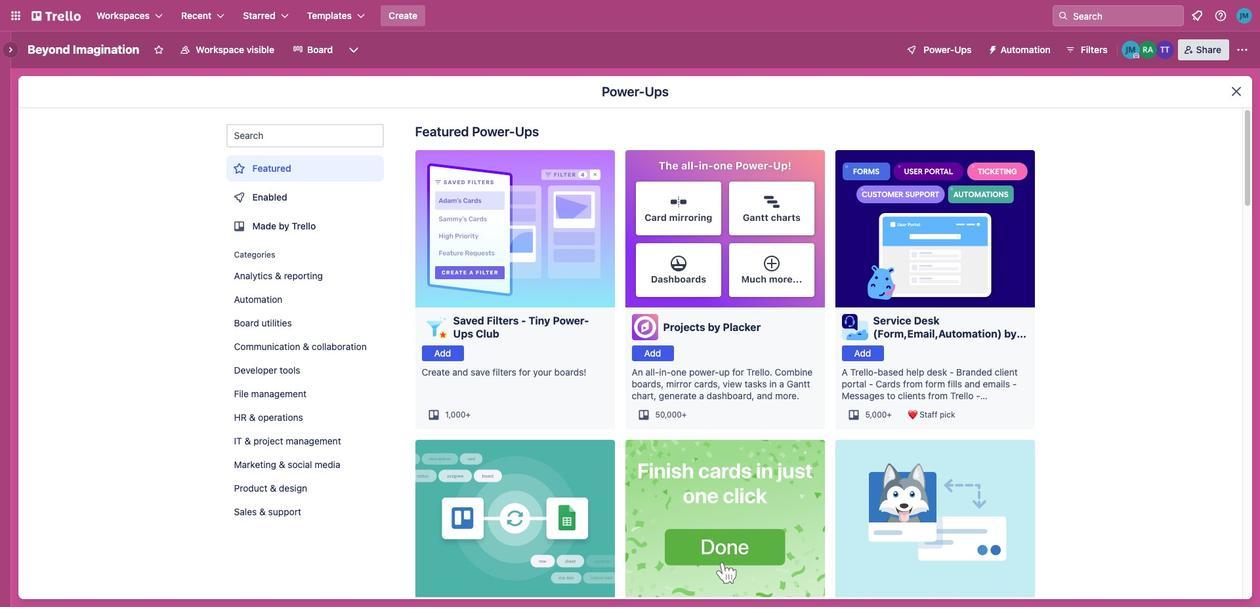 Task type: describe. For each thing, give the bounding box(es) containing it.
1 vertical spatial jeremy miller (jeremymiller198) image
[[1122, 41, 1140, 59]]

starred
[[243, 10, 276, 21]]

+ for saved filters - tiny power- ups club
[[466, 410, 471, 420]]

hr
[[234, 412, 247, 423]]

cards
[[876, 379, 901, 390]]

trello-
[[850, 367, 878, 378]]

communication & collaboration link
[[226, 337, 384, 358]]

1,000
[[445, 410, 466, 420]]

❤️ staff pick
[[908, 410, 955, 420]]

product & design link
[[226, 479, 384, 500]]

& for analytics
[[275, 270, 282, 282]]

gantt
[[787, 379, 810, 390]]

file
[[234, 389, 249, 400]]

saved
[[453, 315, 484, 327]]

automations
[[842, 402, 895, 414]]

power-ups inside button
[[924, 44, 972, 55]]

generate
[[659, 391, 697, 402]]

& for sales
[[259, 507, 266, 518]]

star or unstar board image
[[154, 45, 164, 55]]

save
[[471, 367, 490, 378]]

create button
[[381, 5, 425, 26]]

utilities
[[262, 318, 292, 329]]

- down client
[[1013, 379, 1017, 390]]

board link
[[285, 39, 341, 60]]

recent button
[[173, 5, 233, 26]]

marketing
[[234, 460, 276, 471]]

a
[[842, 367, 848, 378]]

club
[[476, 328, 499, 340]]

hipporello
[[873, 341, 926, 353]]

in
[[770, 379, 777, 390]]

file management
[[234, 389, 307, 400]]

design
[[279, 483, 307, 494]]

to
[[887, 391, 896, 402]]

projects
[[663, 322, 706, 333]]

workspaces button
[[89, 5, 171, 26]]

messages
[[842, 391, 885, 402]]

0 horizontal spatial from
[[903, 379, 923, 390]]

desk
[[914, 315, 940, 327]]

service desk (form,email,automation) by hipporello
[[873, 315, 1017, 353]]

view
[[723, 379, 742, 390]]

board for board
[[307, 44, 333, 55]]

by inside service desk (form,email,automation) by hipporello
[[1005, 328, 1017, 340]]

3 + from the left
[[887, 410, 892, 420]]

- down branded
[[976, 391, 981, 402]]

boards!
[[554, 367, 587, 378]]

Search text field
[[226, 124, 384, 148]]

share
[[1197, 44, 1222, 55]]

power- inside saved filters - tiny power- ups club
[[553, 315, 589, 327]]

sm image
[[982, 39, 1001, 58]]

add button for saved filters - tiny power- ups club
[[422, 346, 464, 362]]

featured for featured
[[252, 163, 291, 174]]

made by trello
[[252, 221, 316, 232]]

categories
[[234, 250, 275, 260]]

cards,
[[694, 379, 721, 390]]

it & project management link
[[226, 431, 384, 452]]

sales & support link
[[226, 502, 384, 523]]

by for projects
[[708, 322, 720, 333]]

Board name text field
[[21, 39, 146, 60]]

power-ups button
[[898, 39, 980, 60]]

workspace visible button
[[172, 39, 282, 60]]

hr & operations
[[234, 412, 303, 423]]

create for create
[[389, 10, 418, 21]]

form
[[926, 379, 945, 390]]

visible
[[247, 44, 274, 55]]

developer tools
[[234, 365, 300, 376]]

all-
[[646, 367, 659, 378]]

power-
[[689, 367, 719, 378]]

an
[[632, 367, 643, 378]]

for inside an all-in-one power-up for trello. combine boards, mirror cards, view tasks in a gantt chart, generate a dashboard, and more.
[[732, 367, 744, 378]]

trello.
[[747, 367, 772, 378]]

reporting
[[284, 270, 323, 282]]

sales
[[234, 507, 257, 518]]

& for communication
[[303, 341, 309, 353]]

an all-in-one power-up for trello. combine boards, mirror cards, view tasks in a gantt chart, generate a dashboard, and more.
[[632, 367, 813, 402]]

project
[[254, 436, 283, 447]]

up
[[719, 367, 730, 378]]

filters inside saved filters - tiny power- ups club
[[487, 315, 519, 327]]

starred button
[[235, 5, 297, 26]]

sales & support
[[234, 507, 301, 518]]

ruby anderson (rubyanderson7) image
[[1139, 41, 1157, 59]]

combine
[[775, 367, 813, 378]]

share button
[[1178, 39, 1230, 60]]

enabled link
[[226, 184, 384, 211]]

5,000
[[866, 410, 887, 420]]

made
[[252, 221, 276, 232]]

- up fills
[[950, 367, 954, 378]]

in-
[[659, 367, 671, 378]]

client
[[995, 367, 1018, 378]]

automation inside automation link
[[234, 294, 283, 305]]

made by trello link
[[226, 213, 384, 240]]

customize views image
[[347, 43, 361, 56]]

communication
[[234, 341, 300, 353]]

beyond imagination
[[28, 43, 139, 56]]

and inside a trello-based help desk - branded client portal - cards from form fills and emails - messages to clients from trello - automations
[[965, 379, 981, 390]]

open information menu image
[[1214, 9, 1228, 22]]

featured for featured power-ups
[[415, 124, 469, 139]]

help
[[906, 367, 925, 378]]

tools
[[280, 365, 300, 376]]

social
[[288, 460, 312, 471]]

trello inside a trello-based help desk - branded client portal - cards from form fills and emails - messages to clients from trello - automations
[[951, 391, 974, 402]]

based
[[878, 367, 904, 378]]

add button for service desk (form,email,automation) by hipporello
[[842, 346, 884, 362]]

primary element
[[0, 0, 1260, 32]]

1 vertical spatial power-ups
[[602, 84, 669, 99]]

1 horizontal spatial a
[[779, 379, 784, 390]]



Task type: vqa. For each thing, say whether or not it's contained in the screenshot.
The To-
no



Task type: locate. For each thing, give the bounding box(es) containing it.
& for product
[[270, 483, 276, 494]]

1,000 +
[[445, 410, 471, 420]]

1 add button from the left
[[422, 346, 464, 362]]

create and save filters for your boards!
[[422, 367, 587, 378]]

create inside create button
[[389, 10, 418, 21]]

0 vertical spatial trello
[[292, 221, 316, 232]]

add button
[[422, 346, 464, 362], [632, 346, 674, 362], [842, 346, 884, 362]]

0 horizontal spatial a
[[699, 391, 704, 402]]

by left placker
[[708, 322, 720, 333]]

beyond
[[28, 43, 70, 56]]

1 horizontal spatial jeremy miller (jeremymiller198) image
[[1237, 8, 1253, 24]]

add for projects by placker
[[644, 348, 661, 359]]

- inside saved filters - tiny power- ups club
[[521, 315, 526, 327]]

0 horizontal spatial featured
[[252, 163, 291, 174]]

filters inside button
[[1081, 44, 1108, 55]]

and down branded
[[965, 379, 981, 390]]

0 horizontal spatial add
[[434, 348, 451, 359]]

power- inside button
[[924, 44, 955, 55]]

terry turtle (terryturtle) image
[[1156, 41, 1174, 59]]

& right hr
[[249, 412, 256, 423]]

chart,
[[632, 391, 657, 402]]

add button up trello-
[[842, 346, 884, 362]]

1 vertical spatial from
[[928, 391, 948, 402]]

desk
[[927, 367, 947, 378]]

developer
[[234, 365, 277, 376]]

2 add button from the left
[[632, 346, 674, 362]]

by
[[279, 221, 289, 232], [708, 322, 720, 333], [1005, 328, 1017, 340]]

a
[[779, 379, 784, 390], [699, 391, 704, 402]]

1 vertical spatial and
[[965, 379, 981, 390]]

placker
[[723, 322, 761, 333]]

saved filters - tiny power- ups club
[[453, 315, 589, 340]]

1 horizontal spatial and
[[757, 391, 773, 402]]

(form,email,automation)
[[873, 328, 1002, 340]]

0 vertical spatial filters
[[1081, 44, 1108, 55]]

and down in
[[757, 391, 773, 402]]

1 for from the left
[[519, 367, 531, 378]]

dashboard,
[[707, 391, 755, 402]]

board left customize views icon
[[307, 44, 333, 55]]

analytics & reporting
[[234, 270, 323, 282]]

0 vertical spatial a
[[779, 379, 784, 390]]

mirror
[[666, 379, 692, 390]]

add up trello-
[[854, 348, 871, 359]]

0 horizontal spatial for
[[519, 367, 531, 378]]

for left your at the left of the page
[[519, 367, 531, 378]]

0 vertical spatial and
[[452, 367, 468, 378]]

trello down fills
[[951, 391, 974, 402]]

featured link
[[226, 156, 384, 182]]

& down board utilities link
[[303, 341, 309, 353]]

0 vertical spatial create
[[389, 10, 418, 21]]

communication & collaboration
[[234, 341, 367, 353]]

1 vertical spatial board
[[234, 318, 259, 329]]

featured power-ups
[[415, 124, 539, 139]]

0 notifications image
[[1189, 8, 1205, 24]]

fills
[[948, 379, 962, 390]]

your
[[533, 367, 552, 378]]

product
[[234, 483, 268, 494]]

workspace
[[196, 44, 244, 55]]

this member is an admin of this board. image
[[1133, 53, 1139, 59]]

& left design
[[270, 483, 276, 494]]

Search field
[[1069, 6, 1184, 26]]

ups inside button
[[955, 44, 972, 55]]

0 horizontal spatial trello
[[292, 221, 316, 232]]

2 horizontal spatial by
[[1005, 328, 1017, 340]]

automation inside automation 'button'
[[1001, 44, 1051, 55]]

tiny
[[529, 315, 550, 327]]

2 add from the left
[[644, 348, 661, 359]]

add up all-
[[644, 348, 661, 359]]

+ down save
[[466, 410, 471, 420]]

from up clients
[[903, 379, 923, 390]]

file management link
[[226, 384, 384, 405]]

1 horizontal spatial automation
[[1001, 44, 1051, 55]]

1 horizontal spatial +
[[682, 410, 687, 420]]

2 horizontal spatial add button
[[842, 346, 884, 362]]

+ for projects by placker
[[682, 410, 687, 420]]

it & project management
[[234, 436, 341, 447]]

from
[[903, 379, 923, 390], [928, 391, 948, 402]]

filters up club
[[487, 315, 519, 327]]

workspace visible
[[196, 44, 274, 55]]

marketing & social media link
[[226, 455, 384, 476]]

templates button
[[299, 5, 373, 26]]

jeremy miller (jeremymiller198) image
[[1237, 8, 1253, 24], [1122, 41, 1140, 59]]

& right analytics
[[275, 270, 282, 282]]

ups inside saved filters - tiny power- ups club
[[453, 328, 473, 340]]

hr & operations link
[[226, 408, 384, 429]]

0 horizontal spatial board
[[234, 318, 259, 329]]

1 horizontal spatial featured
[[415, 124, 469, 139]]

jeremy miller (jeremymiller198) image left terry turtle (terryturtle) image
[[1122, 41, 1140, 59]]

filters left the this member is an admin of this board. image
[[1081, 44, 1108, 55]]

0 vertical spatial from
[[903, 379, 923, 390]]

0 vertical spatial jeremy miller (jeremymiller198) image
[[1237, 8, 1253, 24]]

filters button
[[1061, 39, 1112, 60]]

add for service desk (form,email,automation) by hipporello
[[854, 348, 871, 359]]

back to home image
[[32, 5, 81, 26]]

0 horizontal spatial create
[[389, 10, 418, 21]]

0 horizontal spatial filters
[[487, 315, 519, 327]]

& left social
[[279, 460, 285, 471]]

automation up board utilities
[[234, 294, 283, 305]]

management down "hr & operations" link on the left bottom
[[286, 436, 341, 447]]

and left save
[[452, 367, 468, 378]]

management inside 'link'
[[251, 389, 307, 400]]

2 + from the left
[[682, 410, 687, 420]]

create for create and save filters for your boards!
[[422, 367, 450, 378]]

automation left filters button
[[1001, 44, 1051, 55]]

board inside board utilities link
[[234, 318, 259, 329]]

0 horizontal spatial by
[[279, 221, 289, 232]]

board utilities link
[[226, 313, 384, 334]]

add for saved filters - tiny power- ups club
[[434, 348, 451, 359]]

1 + from the left
[[466, 410, 471, 420]]

board left the utilities
[[234, 318, 259, 329]]

1 horizontal spatial board
[[307, 44, 333, 55]]

1 horizontal spatial add button
[[632, 346, 674, 362]]

2 for from the left
[[732, 367, 744, 378]]

branded
[[957, 367, 992, 378]]

2 horizontal spatial and
[[965, 379, 981, 390]]

clients
[[898, 391, 926, 402]]

emails
[[983, 379, 1010, 390]]

a down 'cards,' at the bottom of page
[[699, 391, 704, 402]]

imagination
[[73, 43, 139, 56]]

trello down "enabled" link at the left top of page
[[292, 221, 316, 232]]

analytics
[[234, 270, 273, 282]]

0 horizontal spatial jeremy miller (jeremymiller198) image
[[1122, 41, 1140, 59]]

1 horizontal spatial create
[[422, 367, 450, 378]]

filters
[[493, 367, 517, 378]]

more.
[[775, 391, 800, 402]]

1 vertical spatial a
[[699, 391, 704, 402]]

1 vertical spatial automation
[[234, 294, 283, 305]]

0 vertical spatial management
[[251, 389, 307, 400]]

0 vertical spatial board
[[307, 44, 333, 55]]

it
[[234, 436, 242, 447]]

1 vertical spatial create
[[422, 367, 450, 378]]

by right made on the top
[[279, 221, 289, 232]]

ups
[[955, 44, 972, 55], [645, 84, 669, 99], [515, 124, 539, 139], [453, 328, 473, 340]]

0 vertical spatial featured
[[415, 124, 469, 139]]

& right sales at the left bottom of page
[[259, 507, 266, 518]]

automation
[[1001, 44, 1051, 55], [234, 294, 283, 305]]

1 add from the left
[[434, 348, 451, 359]]

- left tiny
[[521, 315, 526, 327]]

2 horizontal spatial add
[[854, 348, 871, 359]]

show menu image
[[1236, 43, 1249, 56]]

1 horizontal spatial for
[[732, 367, 744, 378]]

50,000
[[655, 410, 682, 420]]

create
[[389, 10, 418, 21], [422, 367, 450, 378]]

1 vertical spatial management
[[286, 436, 341, 447]]

3 add from the left
[[854, 348, 871, 359]]

50,000 +
[[655, 410, 687, 420]]

1 horizontal spatial trello
[[951, 391, 974, 402]]

collaboration
[[312, 341, 367, 353]]

trello
[[292, 221, 316, 232], [951, 391, 974, 402]]

0 vertical spatial power-ups
[[924, 44, 972, 55]]

0 horizontal spatial +
[[466, 410, 471, 420]]

1 horizontal spatial by
[[708, 322, 720, 333]]

by for made
[[279, 221, 289, 232]]

enabled
[[252, 192, 287, 203]]

operations
[[258, 412, 303, 423]]

add
[[434, 348, 451, 359], [644, 348, 661, 359], [854, 348, 871, 359]]

1 horizontal spatial add
[[644, 348, 661, 359]]

0 vertical spatial automation
[[1001, 44, 1051, 55]]

add button up all-
[[632, 346, 674, 362]]

0 horizontal spatial power-ups
[[602, 84, 669, 99]]

add button for projects by placker
[[632, 346, 674, 362]]

for up the "view"
[[732, 367, 744, 378]]

+ down generate
[[682, 410, 687, 420]]

board utilities
[[234, 318, 292, 329]]

service
[[873, 315, 912, 327]]

recent
[[181, 10, 212, 21]]

search image
[[1058, 11, 1069, 21]]

& for marketing
[[279, 460, 285, 471]]

5,000 +
[[866, 410, 892, 420]]

developer tools link
[[226, 360, 384, 381]]

& right it
[[245, 436, 251, 447]]

& for hr
[[249, 412, 256, 423]]

management up operations
[[251, 389, 307, 400]]

- down trello-
[[869, 379, 873, 390]]

add up the 1,000
[[434, 348, 451, 359]]

add button down saved
[[422, 346, 464, 362]]

board for board utilities
[[234, 318, 259, 329]]

templates
[[307, 10, 352, 21]]

a right in
[[779, 379, 784, 390]]

staff
[[920, 410, 938, 420]]

by up client
[[1005, 328, 1017, 340]]

& for it
[[245, 436, 251, 447]]

0 horizontal spatial and
[[452, 367, 468, 378]]

1 horizontal spatial from
[[928, 391, 948, 402]]

2 vertical spatial and
[[757, 391, 773, 402]]

power-
[[924, 44, 955, 55], [602, 84, 645, 99], [472, 124, 515, 139], [553, 315, 589, 327]]

from down form
[[928, 391, 948, 402]]

1 horizontal spatial power-ups
[[924, 44, 972, 55]]

3 add button from the left
[[842, 346, 884, 362]]

boards,
[[632, 379, 664, 390]]

automation button
[[982, 39, 1059, 60]]

-
[[521, 315, 526, 327], [950, 367, 954, 378], [869, 379, 873, 390], [1013, 379, 1017, 390], [976, 391, 981, 402]]

❤️
[[908, 410, 918, 420]]

0 horizontal spatial automation
[[234, 294, 283, 305]]

analytics & reporting link
[[226, 266, 384, 287]]

1 vertical spatial featured
[[252, 163, 291, 174]]

1 horizontal spatial filters
[[1081, 44, 1108, 55]]

board inside board link
[[307, 44, 333, 55]]

jeremy miller (jeremymiller198) image right open information menu "image"
[[1237, 8, 1253, 24]]

2 horizontal spatial +
[[887, 410, 892, 420]]

management
[[251, 389, 307, 400], [286, 436, 341, 447]]

+ down "to"
[[887, 410, 892, 420]]

&
[[275, 270, 282, 282], [303, 341, 309, 353], [249, 412, 256, 423], [245, 436, 251, 447], [279, 460, 285, 471], [270, 483, 276, 494], [259, 507, 266, 518]]

1 vertical spatial trello
[[951, 391, 974, 402]]

a trello-based help desk - branded client portal - cards from form fills and emails - messages to clients from trello - automations
[[842, 367, 1018, 414]]

tasks
[[745, 379, 767, 390]]

and inside an all-in-one power-up for trello. combine boards, mirror cards, view tasks in a gantt chart, generate a dashboard, and more.
[[757, 391, 773, 402]]

1 vertical spatial filters
[[487, 315, 519, 327]]

0 horizontal spatial add button
[[422, 346, 464, 362]]



